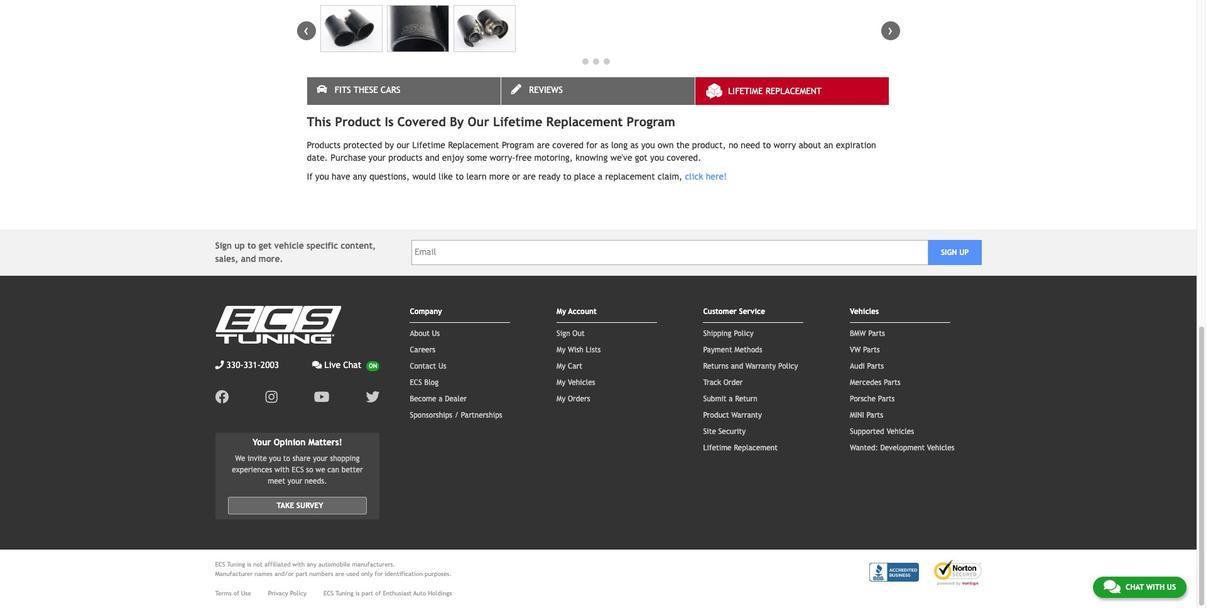 Task type: vqa. For each thing, say whether or not it's contained in the screenshot.
MINI Parts Parts
yes



Task type: describe. For each thing, give the bounding box(es) containing it.
my for my orders
[[557, 394, 566, 403]]

account
[[568, 307, 597, 316]]

1 vertical spatial lifetime replacement link
[[703, 443, 778, 452]]

product,
[[692, 140, 726, 150]]

enthusiast
[[383, 590, 412, 597]]

enthusiast auto holdings link
[[383, 588, 452, 598]]

for inside products protected by our lifetime replacement program are covered for as long as you own the product, no need to worry about an expiration date. purchase your products and enjoy some worry-free motoring, knowing we've got you covered.
[[586, 140, 598, 150]]

you up got
[[641, 140, 655, 150]]

you inside we invite you to share your shopping experiences with ecs so we can better meet your needs.
[[269, 454, 281, 463]]

covered
[[397, 114, 446, 129]]

purchase
[[331, 153, 366, 163]]

‹
[[304, 21, 309, 38]]

lifetime inside products protected by our lifetime replacement program are covered for as long as you own the product, no need to worry about an expiration date. purchase your products and enjoy some worry-free motoring, knowing we've got you covered.
[[412, 140, 445, 150]]

site security link
[[703, 427, 746, 436]]

auto
[[413, 590, 426, 597]]

products
[[388, 153, 423, 163]]

sponsorships / partnerships
[[410, 411, 502, 420]]

replacement up covered
[[546, 114, 623, 129]]

0 vertical spatial chat
[[343, 360, 361, 370]]

chat with us link
[[1093, 577, 1187, 598]]

porsche parts
[[850, 394, 895, 403]]

to inside sign up to get vehicle specific content, sales, and more.
[[248, 241, 256, 251]]

program inside products protected by our lifetime replacement program are covered for as long as you own the product, no need to worry about an expiration date. purchase your products and enjoy some worry-free motoring, knowing we've got you covered.
[[502, 140, 534, 150]]

payment
[[703, 345, 732, 354]]

specific
[[307, 241, 338, 251]]

product warranty link
[[703, 411, 762, 420]]

careers
[[410, 345, 435, 354]]

›
[[888, 21, 893, 38]]

part inside ecs tuning is not affiliated with any automobile manufacturers. manufacturer names and/or part numbers are used only for identification purposes.
[[296, 570, 307, 577]]

lists
[[586, 345, 601, 354]]

orders
[[568, 394, 590, 403]]

for inside ecs tuning is not affiliated with any automobile manufacturers. manufacturer names and/or part numbers are used only for identification purposes.
[[375, 570, 383, 577]]

1 as from the left
[[600, 140, 609, 150]]

my vehicles
[[557, 378, 595, 387]]

1 horizontal spatial program
[[627, 114, 675, 129]]

wanted:
[[850, 443, 878, 452]]

ecs for ecs tuning is not affiliated with any automobile manufacturers. manufacturer names and/or part numbers are used only for identification purposes.
[[215, 561, 225, 568]]

sign for sign up
[[941, 248, 957, 257]]

contact us link
[[410, 362, 446, 371]]

cart
[[568, 362, 582, 371]]

reviews
[[529, 85, 563, 95]]

tuning for not
[[227, 561, 245, 568]]

wanted: development vehicles
[[850, 443, 955, 452]]

this
[[307, 114, 331, 129]]

phone image
[[215, 361, 224, 369]]

and inside sign up to get vehicle specific content, sales, and more.
[[241, 254, 256, 264]]

so
[[306, 465, 313, 474]]

experiences
[[232, 465, 272, 474]]

fits
[[335, 85, 351, 95]]

up for sign up to get vehicle specific content, sales, and more.
[[235, 241, 245, 251]]

parts for audi parts
[[867, 362, 884, 371]]

1 vertical spatial warranty
[[731, 411, 762, 420]]

place
[[574, 171, 595, 181]]

vehicles up orders
[[568, 378, 595, 387]]

bmw parts link
[[850, 329, 885, 338]]

ecs for ecs tuning is part of enthusiast auto holdings
[[324, 590, 334, 597]]

bmw parts
[[850, 329, 885, 338]]

live chat link
[[312, 359, 380, 372]]

to inside products protected by our lifetime replacement program are covered for as long as you own the product, no need to worry about an expiration date. purchase your products and enjoy some worry-free motoring, knowing we've got you covered.
[[763, 140, 771, 150]]

audi parts
[[850, 362, 884, 371]]

3 es#3033980 - 816054 - exhaust tip dual black 100mm rounds slant cut- pair - to be installed with 831204 kit - supersprint - mini image from the left
[[453, 5, 516, 52]]

returns and warranty policy link
[[703, 362, 798, 371]]

content,
[[341, 241, 376, 251]]

invite
[[248, 454, 267, 463]]

partnerships
[[461, 411, 502, 420]]

out
[[573, 329, 585, 338]]

we've
[[611, 153, 632, 163]]

long
[[611, 140, 628, 150]]

2 vertical spatial and
[[731, 362, 743, 371]]

vehicle
[[274, 241, 304, 251]]

expiration
[[836, 140, 876, 150]]

facebook logo image
[[215, 390, 229, 404]]

us for about us
[[432, 329, 440, 338]]

your inside products protected by our lifetime replacement program are covered for as long as you own the product, no need to worry about an expiration date. purchase your products and enjoy some worry-free motoring, knowing we've got you covered.
[[369, 153, 386, 163]]

track
[[703, 378, 721, 387]]

parts for bmw parts
[[868, 329, 885, 338]]

more
[[489, 171, 510, 181]]

order
[[724, 378, 743, 387]]

reviews link
[[501, 77, 695, 105]]

we
[[316, 465, 325, 474]]

sign out
[[557, 329, 585, 338]]

vehicles right development
[[927, 443, 955, 452]]

my wish lists link
[[557, 345, 601, 354]]

my wish lists
[[557, 345, 601, 354]]

ecs tuning is not affiliated with any automobile manufacturers. manufacturer names and/or part numbers are used only for identification purposes.
[[215, 561, 452, 577]]

development
[[880, 443, 925, 452]]

comments image for live
[[312, 361, 322, 369]]

manufacturers.
[[352, 561, 395, 568]]

by
[[385, 140, 394, 150]]

contact
[[410, 362, 436, 371]]

submit a return link
[[703, 394, 758, 403]]

submit
[[703, 394, 727, 403]]

numbers
[[309, 570, 333, 577]]

like
[[439, 171, 453, 181]]

take survey
[[277, 501, 323, 510]]

live chat
[[325, 360, 361, 370]]

use
[[241, 590, 251, 597]]

0 vertical spatial lifetime replacement link
[[696, 77, 889, 105]]

would
[[412, 171, 436, 181]]

we invite you to share your shopping experiences with ecs so we can better meet your needs.
[[232, 454, 363, 485]]

payment methods
[[703, 345, 762, 354]]

1 horizontal spatial your
[[313, 454, 328, 463]]

blog
[[424, 378, 439, 387]]

2 vertical spatial with
[[1146, 583, 1165, 592]]

youtube logo image
[[314, 390, 329, 404]]

fits these cars link
[[307, 77, 501, 105]]

products
[[307, 140, 341, 150]]

my for my cart
[[557, 362, 566, 371]]

have
[[332, 171, 350, 181]]

about
[[799, 140, 821, 150]]

lifetime up 'free'
[[493, 114, 542, 129]]

if
[[307, 171, 313, 181]]

these
[[354, 85, 378, 95]]

own
[[658, 140, 674, 150]]

submit a return
[[703, 394, 758, 403]]

2 of from the left
[[375, 590, 381, 597]]

2 as from the left
[[630, 140, 639, 150]]

2 horizontal spatial policy
[[778, 362, 798, 371]]

any inside ecs tuning is not affiliated with any automobile manufacturers. manufacturer names and/or part numbers are used only for identification purposes.
[[307, 561, 317, 568]]

if you have any questions, would like to learn more or are ready to place a replacement claim, click here!
[[307, 171, 727, 181]]

mini parts
[[850, 411, 883, 420]]

a for company
[[439, 394, 443, 403]]

0 vertical spatial product
[[335, 114, 381, 129]]

0 vertical spatial any
[[353, 171, 367, 181]]

about
[[410, 329, 430, 338]]

my orders
[[557, 394, 590, 403]]

vw parts
[[850, 345, 880, 354]]

to inside we invite you to share your shopping experiences with ecs so we can better meet your needs.
[[283, 454, 290, 463]]

330-331-2003
[[226, 360, 279, 370]]

parts for porsche parts
[[878, 394, 895, 403]]

wish
[[568, 345, 584, 354]]

you down own at the top
[[650, 153, 664, 163]]

supported vehicles link
[[850, 427, 914, 436]]

‹ link
[[297, 21, 316, 40]]

2 es#3033980 - 816054 - exhaust tip dual black 100mm rounds slant cut- pair - to be installed with 831204 kit - supersprint - mini image from the left
[[387, 5, 449, 52]]



Task type: locate. For each thing, give the bounding box(es) containing it.
1 vertical spatial your
[[313, 454, 328, 463]]

tuning for part
[[335, 590, 354, 597]]

2 vertical spatial are
[[335, 570, 344, 577]]

you right 'if'
[[315, 171, 329, 181]]

my
[[557, 307, 566, 316], [557, 345, 566, 354], [557, 362, 566, 371], [557, 378, 566, 387], [557, 394, 566, 403]]

warranty down return
[[731, 411, 762, 420]]

part right and/or
[[296, 570, 307, 577]]

get
[[259, 241, 272, 251]]

0 horizontal spatial sign
[[215, 241, 232, 251]]

audi parts link
[[850, 362, 884, 371]]

warranty down methods
[[746, 362, 776, 371]]

replacement down security
[[734, 443, 778, 452]]

1 vertical spatial part
[[362, 590, 373, 597]]

are down automobile
[[335, 570, 344, 577]]

shipping policy
[[703, 329, 754, 338]]

a
[[598, 171, 603, 181], [439, 394, 443, 403], [729, 394, 733, 403]]

to left 'share'
[[283, 454, 290, 463]]

1 vertical spatial us
[[438, 362, 446, 371]]

sponsorships / partnerships link
[[410, 411, 502, 420]]

to right like
[[456, 171, 464, 181]]

1 horizontal spatial and
[[425, 153, 440, 163]]

porsche
[[850, 394, 876, 403]]

comments image inside chat with us link
[[1104, 579, 1121, 594]]

of left enthusiast
[[375, 590, 381, 597]]

1 horizontal spatial of
[[375, 590, 381, 597]]

security
[[718, 427, 746, 436]]

2 vertical spatial policy
[[290, 590, 307, 597]]

as up got
[[630, 140, 639, 150]]

lifetime replacement link down security
[[703, 443, 778, 452]]

Email email field
[[412, 240, 928, 265]]

is left "not"
[[247, 561, 251, 568]]

click here! link
[[685, 171, 727, 181]]

comments image left live
[[312, 361, 322, 369]]

as left long
[[600, 140, 609, 150]]

free
[[515, 153, 532, 163]]

my for my wish lists
[[557, 345, 566, 354]]

1 horizontal spatial as
[[630, 140, 639, 150]]

5 my from the top
[[557, 394, 566, 403]]

0 vertical spatial tuning
[[227, 561, 245, 568]]

3 my from the top
[[557, 362, 566, 371]]

track order
[[703, 378, 743, 387]]

replacement
[[605, 171, 655, 181]]

only
[[361, 570, 373, 577]]

sign up button
[[928, 240, 982, 265]]

2 horizontal spatial are
[[537, 140, 550, 150]]

0 horizontal spatial tuning
[[227, 561, 245, 568]]

0 vertical spatial and
[[425, 153, 440, 163]]

ecs left blog
[[410, 378, 422, 387]]

my for my account
[[557, 307, 566, 316]]

click
[[685, 171, 703, 181]]

take survey link
[[228, 497, 367, 514]]

terms of use
[[215, 590, 251, 597]]

porsche parts link
[[850, 394, 895, 403]]

1 vertical spatial chat
[[1126, 583, 1144, 592]]

comments image for chat
[[1104, 579, 1121, 594]]

1 es#3033980 - 816054 - exhaust tip dual black 100mm rounds slant cut- pair - to be installed with 831204 kit - supersprint - mini image from the left
[[320, 5, 383, 52]]

ecs inside ecs tuning is not affiliated with any automobile manufacturers. manufacturer names and/or part numbers are used only for identification purposes.
[[215, 561, 225, 568]]

2 horizontal spatial and
[[731, 362, 743, 371]]

some
[[467, 153, 487, 163]]

automobile
[[318, 561, 350, 568]]

0 horizontal spatial your
[[288, 477, 302, 485]]

0 horizontal spatial program
[[502, 140, 534, 150]]

0 vertical spatial with
[[275, 465, 289, 474]]

lifetime replacement link up the worry
[[696, 77, 889, 105]]

1 horizontal spatial up
[[959, 248, 969, 257]]

take
[[277, 501, 294, 510]]

1 vertical spatial product
[[703, 411, 729, 420]]

0 vertical spatial us
[[432, 329, 440, 338]]

product up the protected
[[335, 114, 381, 129]]

0 horizontal spatial policy
[[290, 590, 307, 597]]

program up 'free'
[[502, 140, 534, 150]]

and/or
[[274, 570, 294, 577]]

0 horizontal spatial a
[[439, 394, 443, 403]]

learn
[[466, 171, 487, 181]]

part down only
[[362, 590, 373, 597]]

1 vertical spatial comments image
[[1104, 579, 1121, 594]]

to left place
[[563, 171, 571, 181]]

up for sign up
[[959, 248, 969, 257]]

1 vertical spatial lifetime replacement
[[703, 443, 778, 452]]

lifetime replacement link
[[696, 77, 889, 105], [703, 443, 778, 452]]

tuning up manufacturer
[[227, 561, 245, 568]]

parts for mini parts
[[867, 411, 883, 420]]

wanted: development vehicles link
[[850, 443, 955, 452]]

ecs tuning image
[[215, 306, 341, 344]]

1 horizontal spatial product
[[703, 411, 729, 420]]

my cart
[[557, 362, 582, 371]]

sign inside sign up to get vehicle specific content, sales, and more.
[[215, 241, 232, 251]]

program up own at the top
[[627, 114, 675, 129]]

with inside we invite you to share your shopping experiences with ecs so we can better meet your needs.
[[275, 465, 289, 474]]

lifetime up the need
[[728, 86, 763, 96]]

lifetime replacement down security
[[703, 443, 778, 452]]

by
[[450, 114, 464, 129]]

0 horizontal spatial es#3033980 - 816054 - exhaust tip dual black 100mm rounds slant cut- pair - to be installed with 831204 kit - supersprint - mini image
[[320, 5, 383, 52]]

lifetime replacement up the worry
[[728, 86, 822, 96]]

comments image left chat with us
[[1104, 579, 1121, 594]]

1 horizontal spatial is
[[355, 590, 360, 597]]

0 vertical spatial warranty
[[746, 362, 776, 371]]

with
[[275, 465, 289, 474], [292, 561, 305, 568], [1146, 583, 1165, 592]]

and up order on the bottom of page
[[731, 362, 743, 371]]

covered
[[552, 140, 584, 150]]

sign for sign up to get vehicle specific content, sales, and more.
[[215, 241, 232, 251]]

are inside products protected by our lifetime replacement program are covered for as long as you own the product, no need to worry about an expiration date. purchase your products and enjoy some worry-free motoring, knowing we've got you covered.
[[537, 140, 550, 150]]

1 vertical spatial are
[[523, 171, 536, 181]]

0 vertical spatial are
[[537, 140, 550, 150]]

dealer
[[445, 394, 467, 403]]

vehicles
[[850, 307, 879, 316], [568, 378, 595, 387], [887, 427, 914, 436], [927, 443, 955, 452]]

for up knowing
[[586, 140, 598, 150]]

1 horizontal spatial a
[[598, 171, 603, 181]]

tuning down used
[[335, 590, 354, 597]]

ecs blog
[[410, 378, 439, 387]]

up
[[235, 241, 245, 251], [959, 248, 969, 257]]

your
[[369, 153, 386, 163], [313, 454, 328, 463], [288, 477, 302, 485]]

parts right bmw
[[868, 329, 885, 338]]

0 vertical spatial for
[[586, 140, 598, 150]]

1 horizontal spatial policy
[[734, 329, 754, 338]]

1 vertical spatial any
[[307, 561, 317, 568]]

program
[[627, 114, 675, 129], [502, 140, 534, 150]]

parts right the vw
[[863, 345, 880, 354]]

policy for shipping policy
[[734, 329, 754, 338]]

2 horizontal spatial a
[[729, 394, 733, 403]]

up inside button
[[959, 248, 969, 257]]

need
[[741, 140, 760, 150]]

2 vertical spatial your
[[288, 477, 302, 485]]

names
[[255, 570, 273, 577]]

0 horizontal spatial up
[[235, 241, 245, 251]]

0 vertical spatial part
[[296, 570, 307, 577]]

any up the numbers
[[307, 561, 317, 568]]

to left get
[[248, 241, 256, 251]]

sign for sign out
[[557, 329, 570, 338]]

› link
[[881, 21, 900, 40]]

0 horizontal spatial are
[[335, 570, 344, 577]]

0 horizontal spatial any
[[307, 561, 317, 568]]

1 horizontal spatial sign
[[557, 329, 570, 338]]

ecs for ecs blog
[[410, 378, 422, 387]]

1 vertical spatial and
[[241, 254, 256, 264]]

0 horizontal spatial of
[[234, 590, 239, 597]]

this product is covered by our lifetime replacement program
[[307, 114, 675, 129]]

comments image inside live chat link
[[312, 361, 322, 369]]

2 vertical spatial us
[[1167, 583, 1176, 592]]

es#3033980 - 816054 - exhaust tip dual black 100mm rounds slant cut- pair - to be installed with 831204 kit - supersprint - mini image
[[320, 5, 383, 52], [387, 5, 449, 52], [453, 5, 516, 52]]

privacy policy link
[[268, 588, 307, 598]]

returns
[[703, 362, 729, 371]]

my left wish
[[557, 345, 566, 354]]

1 horizontal spatial any
[[353, 171, 367, 181]]

become a dealer
[[410, 394, 467, 403]]

my left account
[[557, 307, 566, 316]]

service
[[739, 307, 765, 316]]

ecs inside we invite you to share your shopping experiences with ecs so we can better meet your needs.
[[292, 465, 304, 474]]

as
[[600, 140, 609, 150], [630, 140, 639, 150]]

0 horizontal spatial for
[[375, 570, 383, 577]]

tuning inside ecs tuning is not affiliated with any automobile manufacturers. manufacturer names and/or part numbers are used only for identification purposes.
[[227, 561, 245, 568]]

0 horizontal spatial part
[[296, 570, 307, 577]]

the
[[677, 140, 690, 150]]

0 vertical spatial policy
[[734, 329, 754, 338]]

4 my from the top
[[557, 378, 566, 387]]

are right the or
[[523, 171, 536, 181]]

twitter logo image
[[366, 390, 380, 404]]

instagram logo image
[[265, 390, 278, 404]]

ecs up manufacturer
[[215, 561, 225, 568]]

lifetime down the site security
[[703, 443, 732, 452]]

2 horizontal spatial with
[[1146, 583, 1165, 592]]

is
[[385, 114, 394, 129]]

is inside ecs tuning is not affiliated with any automobile manufacturers. manufacturer names and/or part numbers are used only for identification purposes.
[[247, 561, 251, 568]]

1 vertical spatial tuning
[[335, 590, 354, 597]]

1 horizontal spatial with
[[292, 561, 305, 568]]

product down submit
[[703, 411, 729, 420]]

a for customer service
[[729, 394, 733, 403]]

products protected by our lifetime replacement program are covered for as long as you own the product, no need to worry about an expiration date. purchase your products and enjoy some worry-free motoring, knowing we've got you covered.
[[307, 140, 876, 163]]

of left "use" on the bottom left of page
[[234, 590, 239, 597]]

1 my from the top
[[557, 307, 566, 316]]

us for contact us
[[438, 362, 446, 371]]

1 horizontal spatial chat
[[1126, 583, 1144, 592]]

vw parts link
[[850, 345, 880, 354]]

part
[[296, 570, 307, 577], [362, 590, 373, 597]]

policy for privacy policy
[[290, 590, 307, 597]]

comments image
[[312, 361, 322, 369], [1104, 579, 1121, 594]]

my down the my cart at the bottom
[[557, 378, 566, 387]]

2 my from the top
[[557, 345, 566, 354]]

is down used
[[355, 590, 360, 597]]

privacy
[[268, 590, 288, 597]]

0 horizontal spatial is
[[247, 561, 251, 568]]

of
[[234, 590, 239, 597], [375, 590, 381, 597]]

ready
[[538, 171, 561, 181]]

my left orders
[[557, 394, 566, 403]]

supported
[[850, 427, 884, 436]]

replacement inside lifetime replacement link
[[766, 86, 822, 96]]

bmw
[[850, 329, 866, 338]]

1 vertical spatial policy
[[778, 362, 798, 371]]

0 horizontal spatial product
[[335, 114, 381, 129]]

1 of from the left
[[234, 590, 239, 597]]

product
[[335, 114, 381, 129], [703, 411, 729, 420]]

and right sales,
[[241, 254, 256, 264]]

identification
[[385, 570, 423, 577]]

lifetime replacement
[[728, 86, 822, 96], [703, 443, 778, 452]]

1 horizontal spatial es#3033980 - 816054 - exhaust tip dual black 100mm rounds slant cut- pair - to be installed with 831204 kit - supersprint - mini image
[[387, 5, 449, 52]]

parts for mercedes parts
[[884, 378, 901, 387]]

your up we
[[313, 454, 328, 463]]

parts for vw parts
[[863, 345, 880, 354]]

and inside products protected by our lifetime replacement program are covered for as long as you own the product, no need to worry about an expiration date. purchase your products and enjoy some worry-free motoring, knowing we've got you covered.
[[425, 153, 440, 163]]

1 horizontal spatial tuning
[[335, 590, 354, 597]]

supported vehicles
[[850, 427, 914, 436]]

0 horizontal spatial with
[[275, 465, 289, 474]]

replacement up the worry
[[766, 86, 822, 96]]

1 horizontal spatial for
[[586, 140, 598, 150]]

holdings
[[428, 590, 452, 597]]

up inside sign up to get vehicle specific content, sales, and more.
[[235, 241, 245, 251]]

0 horizontal spatial comments image
[[312, 361, 322, 369]]

2003
[[261, 360, 279, 370]]

ecs left so
[[292, 465, 304, 474]]

0 vertical spatial comments image
[[312, 361, 322, 369]]

vehicles up wanted: development vehicles "link"
[[887, 427, 914, 436]]

enjoy
[[442, 153, 464, 163]]

replacement inside products protected by our lifetime replacement program are covered for as long as you own the product, no need to worry about an expiration date. purchase your products and enjoy some worry-free motoring, knowing we've got you covered.
[[448, 140, 499, 150]]

1 vertical spatial for
[[375, 570, 383, 577]]

your right meet on the bottom left of the page
[[288, 477, 302, 485]]

0 vertical spatial is
[[247, 561, 251, 568]]

0 horizontal spatial as
[[600, 140, 609, 150]]

vehicles up bmw parts link
[[850, 307, 879, 316]]

1 vertical spatial with
[[292, 561, 305, 568]]

ecs down the numbers
[[324, 590, 334, 597]]

are
[[537, 140, 550, 150], [523, 171, 536, 181], [335, 570, 344, 577]]

2 horizontal spatial sign
[[941, 248, 957, 257]]

a right place
[[598, 171, 603, 181]]

my left cart in the left of the page
[[557, 362, 566, 371]]

a left 'dealer' in the bottom left of the page
[[439, 394, 443, 403]]

1 vertical spatial program
[[502, 140, 534, 150]]

to right the need
[[763, 140, 771, 150]]

0 vertical spatial lifetime replacement
[[728, 86, 822, 96]]

1 horizontal spatial are
[[523, 171, 536, 181]]

1 horizontal spatial part
[[362, 590, 373, 597]]

lifetime down covered
[[412, 140, 445, 150]]

is for part
[[355, 590, 360, 597]]

replacement up some
[[448, 140, 499, 150]]

with inside ecs tuning is not affiliated with any automobile manufacturers. manufacturer names and/or part numbers are used only for identification purposes.
[[292, 561, 305, 568]]

parts down porsche parts link
[[867, 411, 883, 420]]

your down by
[[369, 153, 386, 163]]

2 horizontal spatial es#3033980 - 816054 - exhaust tip dual black 100mm rounds slant cut- pair - to be installed with 831204 kit - supersprint - mini image
[[453, 5, 516, 52]]

parts up porsche parts link
[[884, 378, 901, 387]]

0 horizontal spatial and
[[241, 254, 256, 264]]

about us
[[410, 329, 440, 338]]

a left return
[[729, 394, 733, 403]]

0 vertical spatial program
[[627, 114, 675, 129]]

you right invite in the left of the page
[[269, 454, 281, 463]]

2 horizontal spatial your
[[369, 153, 386, 163]]

return
[[735, 394, 758, 403]]

not
[[253, 561, 263, 568]]

parts down mercedes parts link
[[878, 394, 895, 403]]

motoring,
[[534, 153, 573, 163]]

1 horizontal spatial comments image
[[1104, 579, 1121, 594]]

sign inside button
[[941, 248, 957, 257]]

are inside ecs tuning is not affiliated with any automobile manufacturers. manufacturer names and/or part numbers are used only for identification purposes.
[[335, 570, 344, 577]]

we
[[235, 454, 245, 463]]

terms
[[215, 590, 232, 597]]

my for my vehicles
[[557, 378, 566, 387]]

for down 'manufacturers.'
[[375, 570, 383, 577]]

is for not
[[247, 561, 251, 568]]

purposes.
[[425, 570, 452, 577]]

chat
[[343, 360, 361, 370], [1126, 583, 1144, 592]]

330-
[[226, 360, 244, 370]]

protected
[[343, 140, 382, 150]]

1 vertical spatial is
[[355, 590, 360, 597]]

parts up mercedes parts link
[[867, 362, 884, 371]]

0 horizontal spatial chat
[[343, 360, 361, 370]]

any
[[353, 171, 367, 181], [307, 561, 317, 568]]

and up would
[[425, 153, 440, 163]]

any right have
[[353, 171, 367, 181]]

0 vertical spatial your
[[369, 153, 386, 163]]

affiliated
[[264, 561, 291, 568]]

are up motoring,
[[537, 140, 550, 150]]



